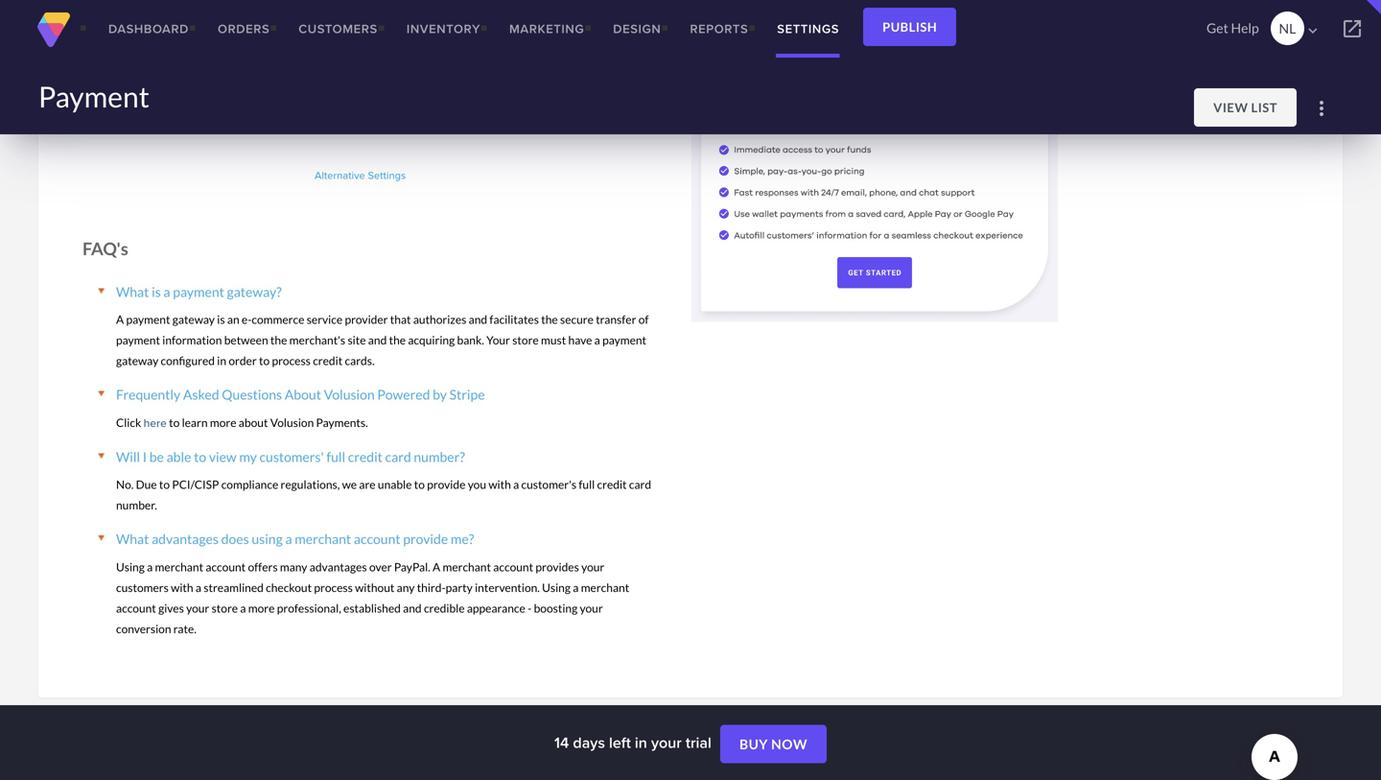 Task type: vqa. For each thing, say whether or not it's contained in the screenshot.
shipping associated with Free Shipping
no



Task type: describe. For each thing, give the bounding box(es) containing it.
about
[[239, 415, 268, 429]]

process inside using a merchant account offers many advantages over paypal. a merchant account provides your customers with a streamlined checkout process without any third-party intervention. using a merchant account gives your store a more professional, established and credible appearance - boosting your conversion rate.
[[314, 580, 353, 594]]

buy now link
[[721, 725, 827, 764]]

days
[[573, 731, 605, 754]]

your left the trial
[[652, 731, 682, 754]]

alternative settings link
[[315, 167, 406, 183]]

checkout
[[266, 580, 312, 594]]

your
[[487, 333, 510, 347]]

able
[[167, 449, 191, 465]]

i
[[143, 449, 147, 465]]

volusion inside the click here to learn more about volusion payments.
[[270, 415, 314, 429]]

credible
[[424, 601, 465, 615]]

provider
[[345, 312, 388, 326]]

commerce
[[252, 312, 305, 326]]

click here to learn more about volusion payments.
[[116, 414, 368, 431]]

click
[[116, 415, 141, 429]]

is inside a payment gateway is an e-commerce service provider that authorizes and facilitates the secure transfer of payment information between the merchant's site and the acquiring bank. your store must have a payment gateway configured in order to process credit cards.
[[217, 312, 225, 326]]

without
[[355, 580, 395, 594]]

a up customers
[[147, 560, 153, 574]]

pci/cisp
[[172, 477, 219, 491]]

intervention.
[[475, 580, 540, 594]]

account up the streamlined
[[206, 560, 246, 574]]

with inside using a merchant account offers many advantages over paypal. a merchant account provides your customers with a streamlined checkout process without any third-party intervention. using a merchant account gives your store a more professional, established and credible appearance - boosting your conversion rate.
[[171, 580, 193, 594]]

process inside a payment gateway is an e-commerce service provider that authorizes and facilitates the secure transfer of payment information between the merchant's site and the acquiring bank. your store must have a payment gateway configured in order to process credit cards.
[[272, 354, 311, 368]]

account up intervention.
[[494, 560, 534, 574]]

asked
[[183, 386, 219, 403]]

a left the streamlined
[[196, 580, 201, 594]]

list
[[1252, 100, 1278, 115]]

-
[[528, 601, 532, 615]]

number.
[[116, 498, 157, 512]]

in inside a payment gateway is an e-commerce service provider that authorizes and facilitates the secure transfer of payment information between the merchant's site and the acquiring bank. your store must have a payment gateway configured in order to process credit cards.
[[217, 354, 226, 368]]

gives
[[158, 601, 184, 615]]

and inside using a merchant account offers many advantages over paypal. a merchant account provides your customers with a streamlined checkout process without any third-party intervention. using a merchant account gives your store a more professional, established and credible appearance - boosting your conversion rate.
[[403, 601, 422, 615]]

store inside using a merchant account offers many advantages over paypal. a merchant account provides your customers with a streamlined checkout process without any third-party intervention. using a merchant account gives your store a more professional, established and credible appearance - boosting your conversion rate.
[[212, 601, 238, 615]]


[[1305, 22, 1322, 40]]

what is a payment gateway?
[[116, 283, 282, 300]]

between
[[224, 333, 268, 347]]

1 horizontal spatial credit
[[348, 449, 383, 465]]

transfer
[[596, 312, 637, 326]]

account up 'over'
[[354, 531, 401, 547]]

appearance
[[467, 601, 526, 615]]

full inside no. due to pci/cisp compliance regulations, we are unable to provide you with a customer's full credit card number.
[[579, 477, 595, 491]]

customers
[[116, 580, 169, 594]]

provides
[[536, 560, 579, 574]]

a down the streamlined
[[240, 601, 246, 615]]

acquiring
[[408, 333, 455, 347]]

regulations,
[[281, 477, 340, 491]]

customers'
[[260, 449, 324, 465]]

over
[[369, 560, 392, 574]]

number?
[[414, 449, 465, 465]]

that
[[390, 312, 411, 326]]

publish button
[[864, 8, 957, 46]]

third-
[[417, 580, 446, 594]]

2 horizontal spatial the
[[541, 312, 558, 326]]

1 vertical spatial settings
[[368, 167, 406, 183]]

view
[[209, 449, 237, 465]]

get help
[[1207, 20, 1260, 36]]

view
[[1214, 100, 1249, 115]]

to right the able
[[194, 449, 206, 465]]

0 horizontal spatial and
[[368, 333, 387, 347]]

an
[[227, 312, 240, 326]]

secure
[[560, 312, 594, 326]]

to inside the click here to learn more about volusion payments.
[[169, 415, 180, 429]]

1 horizontal spatial settings
[[778, 20, 840, 38]]

paypal.
[[394, 560, 431, 574]]

design
[[613, 20, 662, 38]]

a inside no. due to pci/cisp compliance regulations, we are unable to provide you with a customer's full credit card number.
[[513, 477, 519, 491]]

1 horizontal spatial using
[[542, 580, 571, 594]]

professional,
[[277, 601, 341, 615]]

0 horizontal spatial using
[[116, 560, 145, 574]]

compliance
[[221, 477, 279, 491]]

you
[[468, 477, 487, 491]]

questions
[[222, 386, 282, 403]]

your up rate.
[[186, 601, 209, 615]]

0 horizontal spatial advantages
[[152, 531, 219, 547]]

unable
[[378, 477, 412, 491]]

what for what is a payment gateway?
[[116, 283, 149, 300]]

view list link
[[1195, 88, 1297, 127]]

2 horizontal spatial and
[[469, 312, 488, 326]]

14
[[555, 731, 569, 754]]

credit inside no. due to pci/cisp compliance regulations, we are unable to provide you with a customer's full credit card number.
[[597, 477, 627, 491]]

more inside using a merchant account offers many advantages over paypal. a merchant account provides your customers with a streamlined checkout process without any third-party intervention. using a merchant account gives your store a more professional, established and credible appearance - boosting your conversion rate.
[[248, 601, 275, 615]]

be
[[149, 449, 164, 465]]

to inside a payment gateway is an e-commerce service provider that authorizes and facilitates the secure transfer of payment information between the merchant's site and the acquiring bank. your store must have a payment gateway configured in order to process credit cards.
[[259, 354, 270, 368]]

a right using
[[285, 531, 292, 547]]

 link
[[1324, 0, 1382, 58]]


[[1342, 17, 1365, 40]]

a payment gateway is an e-commerce service provider that authorizes and facilitates the secure transfer of payment information between the merchant's site and the acquiring bank. your store must have a payment gateway configured in order to process credit cards.
[[116, 312, 649, 368]]

site
[[348, 333, 366, 347]]

provide inside no. due to pci/cisp compliance regulations, we are unable to provide you with a customer's full credit card number.
[[427, 477, 466, 491]]

account down customers
[[116, 601, 156, 615]]

configured
[[161, 354, 215, 368]]

1 horizontal spatial the
[[389, 333, 406, 347]]

more_vert
[[1311, 97, 1334, 120]]

don't have a payment gateway? apply now image
[[692, 0, 1058, 322]]

conversion
[[116, 622, 171, 636]]

view list
[[1214, 100, 1278, 115]]

alternative
[[315, 167, 365, 183]]

order
[[229, 354, 257, 368]]

stripe
[[450, 386, 485, 403]]

here
[[144, 414, 167, 431]]

0 vertical spatial volusion
[[324, 386, 375, 403]]



Task type: locate. For each thing, give the bounding box(es) containing it.
1 vertical spatial card
[[629, 477, 652, 491]]

frequently
[[116, 386, 181, 403]]

more_vert button
[[1307, 93, 1338, 124]]

0 horizontal spatial card
[[385, 449, 411, 465]]

in
[[217, 354, 226, 368], [635, 731, 648, 754]]

advantages
[[152, 531, 219, 547], [310, 560, 367, 574]]

and right site
[[368, 333, 387, 347]]

a
[[164, 283, 170, 300], [595, 333, 601, 347], [513, 477, 519, 491], [285, 531, 292, 547], [147, 560, 153, 574], [196, 580, 201, 594], [573, 580, 579, 594], [240, 601, 246, 615]]

more right learn
[[210, 415, 237, 429]]

0 vertical spatial more
[[210, 415, 237, 429]]

to right due
[[159, 477, 170, 491]]

credit up are
[[348, 449, 383, 465]]

0 vertical spatial what
[[116, 283, 149, 300]]

frequently asked questions about volusion powered by stripe
[[116, 386, 485, 403]]

store inside a payment gateway is an e-commerce service provider that authorizes and facilitates the secure transfer of payment information between the merchant's site and the acquiring bank. your store must have a payment gateway configured in order to process credit cards.
[[513, 333, 539, 347]]

faq's
[[83, 238, 128, 259]]

due
[[136, 477, 157, 491]]

full up the we
[[327, 449, 346, 465]]

1 horizontal spatial in
[[635, 731, 648, 754]]

to right order
[[259, 354, 270, 368]]

1 horizontal spatial with
[[489, 477, 511, 491]]

1 horizontal spatial advantages
[[310, 560, 367, 574]]

1 vertical spatial and
[[368, 333, 387, 347]]

1 vertical spatial using
[[542, 580, 571, 594]]

the down commerce
[[271, 333, 287, 347]]

help
[[1232, 20, 1260, 36]]

provide down the number?
[[427, 477, 466, 491]]

here link
[[144, 414, 167, 431]]

volusion up payments.
[[324, 386, 375, 403]]

0 vertical spatial using
[[116, 560, 145, 574]]

1 vertical spatial store
[[212, 601, 238, 615]]

1 vertical spatial provide
[[403, 531, 448, 547]]

a up third-
[[433, 560, 441, 574]]

with inside no. due to pci/cisp compliance regulations, we are unable to provide you with a customer's full credit card number.
[[489, 477, 511, 491]]

a inside a payment gateway is an e-commerce service provider that authorizes and facilitates the secure transfer of payment information between the merchant's site and the acquiring bank. your store must have a payment gateway configured in order to process credit cards.
[[595, 333, 601, 347]]

credit right customer's
[[597, 477, 627, 491]]

1 horizontal spatial card
[[629, 477, 652, 491]]

settings right reports
[[778, 20, 840, 38]]

store down facilitates
[[513, 333, 539, 347]]

1 what from the top
[[116, 283, 149, 300]]

1 horizontal spatial more
[[248, 601, 275, 615]]

14 days left in your trial
[[555, 731, 716, 754]]

0 horizontal spatial the
[[271, 333, 287, 347]]

a down faq's at left
[[116, 312, 124, 326]]

the up must
[[541, 312, 558, 326]]

any
[[397, 580, 415, 594]]

cards.
[[345, 354, 375, 368]]

and down any
[[403, 601, 422, 615]]

inventory
[[407, 20, 481, 38]]

1 horizontal spatial gateway
[[172, 312, 215, 326]]

2 horizontal spatial credit
[[597, 477, 627, 491]]

0 vertical spatial advantages
[[152, 531, 219, 547]]

merchant
[[295, 531, 351, 547], [155, 560, 203, 574], [443, 560, 491, 574], [581, 580, 630, 594]]

store down the streamlined
[[212, 601, 238, 615]]

process down merchant's
[[272, 354, 311, 368]]

1 vertical spatial a
[[433, 560, 441, 574]]

is left an
[[217, 312, 225, 326]]

credit down merchant's
[[313, 354, 343, 368]]

have
[[569, 333, 592, 347]]

2 vertical spatial and
[[403, 601, 422, 615]]

provide up paypal.
[[403, 531, 448, 547]]

what down faq's at left
[[116, 283, 149, 300]]

your right the boosting
[[580, 601, 603, 615]]

rate.
[[174, 622, 197, 636]]

payment
[[173, 283, 224, 300], [126, 312, 170, 326], [116, 333, 160, 347], [603, 333, 647, 347]]

1 vertical spatial process
[[314, 580, 353, 594]]

0 horizontal spatial more
[[210, 415, 237, 429]]

get
[[1207, 20, 1229, 36]]

learn
[[182, 415, 208, 429]]

full right customer's
[[579, 477, 595, 491]]

customer's
[[522, 477, 577, 491]]

does
[[221, 531, 249, 547]]

0 vertical spatial settings
[[778, 20, 840, 38]]

using
[[252, 531, 283, 547]]

in right left
[[635, 731, 648, 754]]

what advantages does using a merchant account provide me?
[[116, 531, 474, 547]]

using a merchant account offers many advantages over paypal. a merchant account provides your customers with a streamlined checkout process without any third-party intervention. using a merchant account gives your store a more professional, established and credible appearance - boosting your conversion rate.
[[116, 560, 630, 636]]

credit inside a payment gateway is an e-commerce service provider that authorizes and facilitates the secure transfer of payment information between the merchant's site and the acquiring bank. your store must have a payment gateway configured in order to process credit cards.
[[313, 354, 343, 368]]

credit
[[313, 354, 343, 368], [348, 449, 383, 465], [597, 477, 627, 491]]

process up the professional,
[[314, 580, 353, 594]]

using up the boosting
[[542, 580, 571, 594]]

1 vertical spatial with
[[171, 580, 193, 594]]

no. due to pci/cisp compliance regulations, we are unable to provide you with a customer's full credit card number.
[[116, 477, 652, 512]]

1 vertical spatial is
[[217, 312, 225, 326]]

1 horizontal spatial and
[[403, 601, 422, 615]]

card inside no. due to pci/cisp compliance regulations, we are unable to provide you with a customer's full credit card number.
[[629, 477, 652, 491]]

0 vertical spatial is
[[152, 283, 161, 300]]

more inside the click here to learn more about volusion payments.
[[210, 415, 237, 429]]

with right you at the bottom left
[[489, 477, 511, 491]]

merchant's
[[290, 333, 346, 347]]

1 vertical spatial advantages
[[310, 560, 367, 574]]

publish
[[883, 19, 938, 35]]

0 horizontal spatial store
[[212, 601, 238, 615]]

established
[[344, 601, 401, 615]]

0 horizontal spatial a
[[116, 312, 124, 326]]

to right unable
[[414, 477, 425, 491]]

1 horizontal spatial store
[[513, 333, 539, 347]]

card right customer's
[[629, 477, 652, 491]]

bank.
[[457, 333, 484, 347]]

gateway up frequently
[[116, 354, 159, 368]]

1 horizontal spatial a
[[433, 560, 441, 574]]

advantages up "without"
[[310, 560, 367, 574]]

and up bank.
[[469, 312, 488, 326]]

me?
[[451, 531, 474, 547]]

0 vertical spatial with
[[489, 477, 511, 491]]

card
[[385, 449, 411, 465], [629, 477, 652, 491]]

will
[[116, 449, 140, 465]]

advantages left does
[[152, 531, 219, 547]]

more down checkout
[[248, 601, 275, 615]]

gateway?
[[227, 283, 282, 300]]

now
[[772, 736, 808, 752]]

1 vertical spatial in
[[635, 731, 648, 754]]

0 horizontal spatial is
[[152, 283, 161, 300]]

store
[[513, 333, 539, 347], [212, 601, 238, 615]]

0 horizontal spatial in
[[217, 354, 226, 368]]

2 vertical spatial credit
[[597, 477, 627, 491]]

of
[[639, 312, 649, 326]]

0 vertical spatial process
[[272, 354, 311, 368]]

0 vertical spatial in
[[217, 354, 226, 368]]

process
[[272, 354, 311, 368], [314, 580, 353, 594]]

offers
[[248, 560, 278, 574]]

1 vertical spatial full
[[579, 477, 595, 491]]

0 horizontal spatial process
[[272, 354, 311, 368]]

the down that
[[389, 333, 406, 347]]

a up information
[[164, 283, 170, 300]]

trial
[[686, 731, 712, 754]]

a right "have"
[[595, 333, 601, 347]]

settings right alternative
[[368, 167, 406, 183]]

settings
[[778, 20, 840, 38], [368, 167, 406, 183]]

a inside using a merchant account offers many advantages over paypal. a merchant account provides your customers with a streamlined checkout process without any third-party intervention. using a merchant account gives your store a more professional, established and credible appearance - boosting your conversion rate.
[[433, 560, 441, 574]]

your right 'provides'
[[582, 560, 605, 574]]

what down number.
[[116, 531, 149, 547]]

0 vertical spatial full
[[327, 449, 346, 465]]

0 vertical spatial credit
[[313, 354, 343, 368]]

my
[[239, 449, 257, 465]]

gateway up information
[[172, 312, 215, 326]]

streamlined
[[204, 580, 264, 594]]

1 horizontal spatial volusion
[[324, 386, 375, 403]]

a inside a payment gateway is an e-commerce service provider that authorizes and facilitates the secure transfer of payment information between the merchant's site and the acquiring bank. your store must have a payment gateway configured in order to process credit cards.
[[116, 312, 124, 326]]

by
[[433, 386, 447, 403]]

advantages inside using a merchant account offers many advantages over paypal. a merchant account provides your customers with a streamlined checkout process without any third-party intervention. using a merchant account gives your store a more professional, established and credible appearance - boosting your conversion rate.
[[310, 560, 367, 574]]

about
[[285, 386, 321, 403]]

0 vertical spatial card
[[385, 449, 411, 465]]

many
[[280, 560, 307, 574]]

dashboard link
[[94, 0, 203, 58]]

provide
[[427, 477, 466, 491], [403, 531, 448, 547]]

full
[[327, 449, 346, 465], [579, 477, 595, 491]]

using up customers
[[116, 560, 145, 574]]

1 horizontal spatial is
[[217, 312, 225, 326]]

0 horizontal spatial credit
[[313, 354, 343, 368]]

0 vertical spatial store
[[513, 333, 539, 347]]

is up configured
[[152, 283, 161, 300]]

1 vertical spatial volusion
[[270, 415, 314, 429]]

must
[[541, 333, 566, 347]]

buy now
[[740, 736, 808, 752]]

alternative settings
[[315, 167, 406, 183]]

volusion down frequently asked questions about volusion powered by stripe
[[270, 415, 314, 429]]

what for what advantages does using a merchant account provide me?
[[116, 531, 149, 547]]

are
[[359, 477, 376, 491]]

service
[[307, 312, 343, 326]]

0 horizontal spatial settings
[[368, 167, 406, 183]]

0 vertical spatial provide
[[427, 477, 466, 491]]

card up unable
[[385, 449, 411, 465]]

a left customer's
[[513, 477, 519, 491]]

0 vertical spatial gateway
[[172, 312, 215, 326]]

1 horizontal spatial process
[[314, 580, 353, 594]]

to right here
[[169, 415, 180, 429]]

nl
[[1280, 20, 1297, 36]]

with
[[489, 477, 511, 491], [171, 580, 193, 594]]

left
[[609, 731, 631, 754]]

with up 'gives'
[[171, 580, 193, 594]]

0 horizontal spatial full
[[327, 449, 346, 465]]

we
[[342, 477, 357, 491]]

a
[[116, 312, 124, 326], [433, 560, 441, 574]]

2 what from the top
[[116, 531, 149, 547]]

payment
[[38, 79, 150, 114]]

payments.
[[316, 415, 368, 429]]

1 vertical spatial more
[[248, 601, 275, 615]]

0 horizontal spatial with
[[171, 580, 193, 594]]

0 vertical spatial a
[[116, 312, 124, 326]]

and
[[469, 312, 488, 326], [368, 333, 387, 347], [403, 601, 422, 615]]

in left order
[[217, 354, 226, 368]]

1 vertical spatial what
[[116, 531, 149, 547]]

1 vertical spatial gateway
[[116, 354, 159, 368]]

gateway
[[172, 312, 215, 326], [116, 354, 159, 368]]

0 horizontal spatial volusion
[[270, 415, 314, 429]]

powered
[[378, 386, 430, 403]]

0 horizontal spatial gateway
[[116, 354, 159, 368]]

1 vertical spatial credit
[[348, 449, 383, 465]]

1 horizontal spatial full
[[579, 477, 595, 491]]

a down 'provides'
[[573, 580, 579, 594]]

no.
[[116, 477, 134, 491]]

customers
[[299, 20, 378, 38]]

using
[[116, 560, 145, 574], [542, 580, 571, 594]]

the
[[541, 312, 558, 326], [271, 333, 287, 347], [389, 333, 406, 347]]

facilitates
[[490, 312, 539, 326]]

0 vertical spatial and
[[469, 312, 488, 326]]



